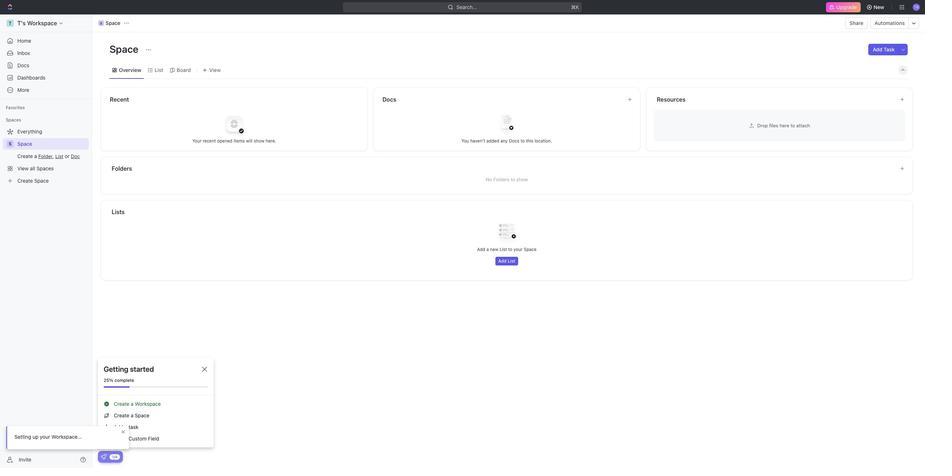 Task type: vqa. For each thing, say whether or not it's contained in the screenshot.
started
yes



Task type: locate. For each thing, give the bounding box(es) containing it.
show right will at the top of page
[[254, 138, 265, 143]]

list link
[[153, 65, 163, 75]]

create
[[17, 153, 33, 159], [17, 178, 33, 184], [114, 401, 129, 407], [114, 412, 129, 419]]

upgrade link
[[827, 2, 861, 12]]

docs
[[17, 62, 29, 68], [383, 96, 397, 103], [509, 138, 520, 143]]

a up create a space
[[131, 401, 134, 407]]

inbox link
[[3, 47, 89, 59]]

add inside button
[[499, 258, 507, 264]]

0 vertical spatial s
[[100, 21, 103, 25]]

field
[[148, 436, 159, 442]]

1 vertical spatial show
[[517, 177, 528, 182]]

opened
[[217, 138, 233, 143]]

create space link
[[3, 175, 88, 187]]

workspace up create a space
[[135, 401, 161, 407]]

onboarding checklist button image
[[101, 454, 107, 460]]

0 vertical spatial show
[[254, 138, 265, 143]]

to right here
[[791, 122, 796, 128]]

folders
[[112, 165, 132, 172], [494, 177, 510, 182]]

search...
[[457, 4, 478, 10]]

space, , element
[[98, 20, 104, 26], [7, 140, 14, 148]]

create for create a workspace
[[114, 401, 129, 407]]

a inside tree
[[34, 153, 37, 159]]

add list
[[499, 258, 516, 264]]

1 vertical spatial spaces
[[37, 165, 54, 171]]

dashboards link
[[3, 72, 89, 84]]

workspace...
[[52, 434, 82, 440]]

1 vertical spatial space, , element
[[7, 140, 14, 148]]

workspace up home link
[[27, 20, 57, 26]]

home link
[[3, 35, 89, 47]]

1 vertical spatial s
[[9, 141, 12, 146]]

folders button
[[111, 164, 895, 173]]

a down add a task
[[125, 436, 127, 442]]

add inside button
[[874, 46, 883, 52]]

s inside s space
[[100, 21, 103, 25]]

0 horizontal spatial show
[[254, 138, 265, 143]]

0 vertical spatial folders
[[112, 165, 132, 172]]

show
[[254, 138, 265, 143], [517, 177, 528, 182]]

0 vertical spatial space, , element
[[98, 20, 104, 26]]

tree containing everything
[[3, 126, 89, 187]]

new button
[[864, 1, 889, 13]]

view all spaces link
[[3, 163, 88, 174]]

a for folder
[[34, 153, 37, 159]]

will
[[246, 138, 253, 143]]

0 horizontal spatial s
[[9, 141, 12, 146]]

to
[[791, 122, 796, 128], [521, 138, 525, 143], [511, 177, 516, 182], [509, 247, 513, 252]]

1 horizontal spatial show
[[517, 177, 528, 182]]

1 horizontal spatial view
[[209, 67, 221, 73]]

0 horizontal spatial workspace
[[27, 20, 57, 26]]

list right ,
[[55, 153, 63, 159]]

task
[[129, 424, 139, 430]]

0 vertical spatial docs
[[17, 62, 29, 68]]

s
[[100, 21, 103, 25], [9, 141, 12, 146]]

s for s
[[9, 141, 12, 146]]

0 vertical spatial workspace
[[27, 20, 57, 26]]

1 horizontal spatial workspace
[[135, 401, 161, 407]]

your right up
[[40, 434, 50, 440]]

all
[[30, 165, 35, 171]]

a left the folder button
[[34, 153, 37, 159]]

everything
[[17, 128, 42, 135]]

s inside navigation
[[9, 141, 12, 146]]

more
[[17, 87, 29, 93]]

add
[[874, 46, 883, 52], [478, 247, 486, 252], [499, 258, 507, 264], [114, 424, 123, 430], [114, 436, 123, 442]]

a up task
[[131, 412, 134, 419]]

create up create a space
[[114, 401, 129, 407]]

0 horizontal spatial your
[[40, 434, 50, 440]]

add for add a custom field
[[114, 436, 123, 442]]

⌘k
[[572, 4, 580, 10]]

folder
[[38, 153, 53, 159]]

0 horizontal spatial space, , element
[[7, 140, 14, 148]]

view left all
[[17, 165, 29, 171]]

space
[[106, 20, 121, 26], [110, 43, 141, 55], [17, 141, 32, 147], [34, 178, 49, 184], [524, 247, 537, 252], [135, 412, 150, 419]]

view right board
[[209, 67, 221, 73]]

you
[[462, 138, 470, 143]]

view
[[209, 67, 221, 73], [17, 165, 29, 171]]

attach
[[797, 122, 811, 128]]

favorites button
[[3, 103, 28, 112]]

to down folders button
[[511, 177, 516, 182]]

add for add task
[[874, 46, 883, 52]]

,
[[53, 153, 54, 159]]

list inside create a folder , list or doc
[[55, 153, 63, 159]]

1 horizontal spatial space, , element
[[98, 20, 104, 26]]

view for view all spaces
[[17, 165, 29, 171]]

2 vertical spatial docs
[[509, 138, 520, 143]]

lists
[[112, 209, 125, 215]]

view inside view all spaces link
[[17, 165, 29, 171]]

a left new
[[487, 247, 489, 252]]

1 horizontal spatial your
[[514, 247, 523, 252]]

0 horizontal spatial docs
[[17, 62, 29, 68]]

here.
[[266, 138, 276, 143]]

list button
[[55, 153, 63, 159]]

create up add a task
[[114, 412, 129, 419]]

1 horizontal spatial docs
[[383, 96, 397, 103]]

0 horizontal spatial view
[[17, 165, 29, 171]]

more button
[[3, 84, 89, 96]]

create for create a folder , list or doc
[[17, 153, 33, 159]]

create up all
[[17, 153, 33, 159]]

tree
[[3, 126, 89, 187]]

spaces
[[6, 117, 21, 123], [37, 165, 54, 171]]

view button
[[200, 61, 224, 78]]

drop files here to attach
[[758, 122, 811, 128]]

a left task
[[125, 424, 127, 430]]

no
[[486, 177, 492, 182]]

list down add a new list to your space
[[508, 258, 516, 264]]

create down all
[[17, 178, 33, 184]]

your up add list
[[514, 247, 523, 252]]

overview
[[119, 67, 141, 73]]

t's
[[17, 20, 26, 26]]

a
[[34, 153, 37, 159], [487, 247, 489, 252], [131, 401, 134, 407], [131, 412, 134, 419], [125, 424, 127, 430], [125, 436, 127, 442]]

1 vertical spatial docs
[[383, 96, 397, 103]]

spaces down the folder button
[[37, 165, 54, 171]]

add for add list
[[499, 258, 507, 264]]

items
[[234, 138, 245, 143]]

1 vertical spatial your
[[40, 434, 50, 440]]

create for create space
[[17, 178, 33, 184]]

a for custom
[[125, 436, 127, 442]]

show down folders button
[[517, 177, 528, 182]]

0 vertical spatial view
[[209, 67, 221, 73]]

view button
[[200, 65, 224, 75]]

docs link
[[3, 60, 89, 71]]

0 horizontal spatial folders
[[112, 165, 132, 172]]

doc button
[[71, 153, 80, 159]]

create space
[[17, 178, 49, 184]]

no recent items image
[[220, 109, 249, 138]]

list right new
[[500, 247, 508, 252]]

spaces down favorites button
[[6, 117, 21, 123]]

workspace inside sidebar navigation
[[27, 20, 57, 26]]

1 horizontal spatial s
[[100, 21, 103, 25]]

0 horizontal spatial spaces
[[6, 117, 21, 123]]

resources button
[[657, 95, 895, 104]]

no lists icon. image
[[493, 218, 522, 247]]

2 horizontal spatial docs
[[509, 138, 520, 143]]

0 vertical spatial spaces
[[6, 117, 21, 123]]

home
[[17, 38, 31, 44]]

overview link
[[118, 65, 141, 75]]

list
[[155, 67, 163, 73], [55, 153, 63, 159], [500, 247, 508, 252], [508, 258, 516, 264]]

upgrade
[[837, 4, 858, 10]]

haven't
[[471, 138, 486, 143]]

tree inside sidebar navigation
[[3, 126, 89, 187]]

0 vertical spatial your
[[514, 247, 523, 252]]

view inside view button
[[209, 67, 221, 73]]

1 vertical spatial view
[[17, 165, 29, 171]]

s for s space
[[100, 21, 103, 25]]

your
[[514, 247, 523, 252], [40, 434, 50, 440]]

1 vertical spatial folders
[[494, 177, 510, 182]]



Task type: describe. For each thing, give the bounding box(es) containing it.
create a folder , list or doc
[[17, 153, 80, 159]]

automations
[[875, 20, 906, 26]]

a for workspace
[[131, 401, 134, 407]]

your
[[193, 138, 202, 143]]

1/4
[[112, 454, 118, 459]]

custom
[[129, 436, 147, 442]]

1 vertical spatial workspace
[[135, 401, 161, 407]]

onboarding checklist button element
[[101, 454, 107, 460]]

setting up your workspace...
[[14, 434, 82, 440]]

s space
[[100, 20, 121, 26]]

1 horizontal spatial folders
[[494, 177, 510, 182]]

complete
[[115, 378, 134, 383]]

everything link
[[3, 126, 88, 137]]

25% complete
[[104, 378, 134, 383]]

started
[[130, 365, 154, 373]]

files
[[770, 122, 779, 128]]

you haven't added any docs to this location.
[[462, 138, 553, 143]]

folder button
[[38, 153, 53, 159]]

a for space
[[131, 412, 134, 419]]

docs inside 'docs' "link"
[[17, 62, 29, 68]]

to up add list
[[509, 247, 513, 252]]

this
[[526, 138, 534, 143]]

t's workspace, , element
[[7, 20, 14, 27]]

t
[[9, 20, 12, 26]]

no folders to show
[[486, 177, 528, 182]]

any
[[501, 138, 508, 143]]

recent
[[110, 96, 129, 103]]

sidebar navigation
[[0, 14, 94, 468]]

added
[[487, 138, 500, 143]]

1 horizontal spatial spaces
[[37, 165, 54, 171]]

to left this
[[521, 138, 525, 143]]

25%
[[104, 378, 113, 383]]

add a new list to your space
[[478, 247, 537, 252]]

or
[[65, 153, 70, 159]]

create for create a space
[[114, 412, 129, 419]]

your recent opened items will show here.
[[193, 138, 276, 143]]

tb button
[[912, 1, 923, 13]]

location.
[[535, 138, 553, 143]]

new
[[874, 4, 885, 10]]

t's workspace
[[17, 20, 57, 26]]

close image
[[202, 367, 207, 372]]

resources
[[657, 96, 686, 103]]

add a task
[[114, 424, 139, 430]]

inbox
[[17, 50, 30, 56]]

add a custom field
[[114, 436, 159, 442]]

new
[[491, 247, 499, 252]]

create a workspace
[[114, 401, 161, 407]]

view for view
[[209, 67, 221, 73]]

a for task
[[125, 424, 127, 430]]

task
[[885, 46, 896, 52]]

dashboards
[[17, 75, 45, 81]]

recent
[[203, 138, 216, 143]]

favorites
[[6, 105, 25, 110]]

lists button
[[111, 208, 905, 216]]

tb
[[915, 5, 920, 9]]

doc
[[71, 153, 80, 159]]

share
[[850, 20, 864, 26]]

here
[[780, 122, 790, 128]]

list left board link
[[155, 67, 163, 73]]

automations button
[[872, 18, 909, 29]]

getting
[[104, 365, 128, 373]]

add task button
[[869, 44, 900, 55]]

add for add a task
[[114, 424, 123, 430]]

up
[[33, 434, 38, 440]]

getting started
[[104, 365, 154, 373]]

folders inside button
[[112, 165, 132, 172]]

a for new
[[487, 247, 489, 252]]

share button
[[846, 17, 869, 29]]

create a space
[[114, 412, 150, 419]]

add list button
[[496, 257, 519, 265]]

space link
[[17, 138, 88, 150]]

add for add a new list to your space
[[478, 247, 486, 252]]

invite
[[19, 456, 31, 462]]

drop
[[758, 122, 769, 128]]

add task
[[874, 46, 896, 52]]

view all spaces
[[17, 165, 54, 171]]

setting
[[14, 434, 31, 440]]

list inside button
[[508, 258, 516, 264]]

board
[[177, 67, 191, 73]]

no most used docs image
[[493, 109, 522, 138]]

board link
[[175, 65, 191, 75]]



